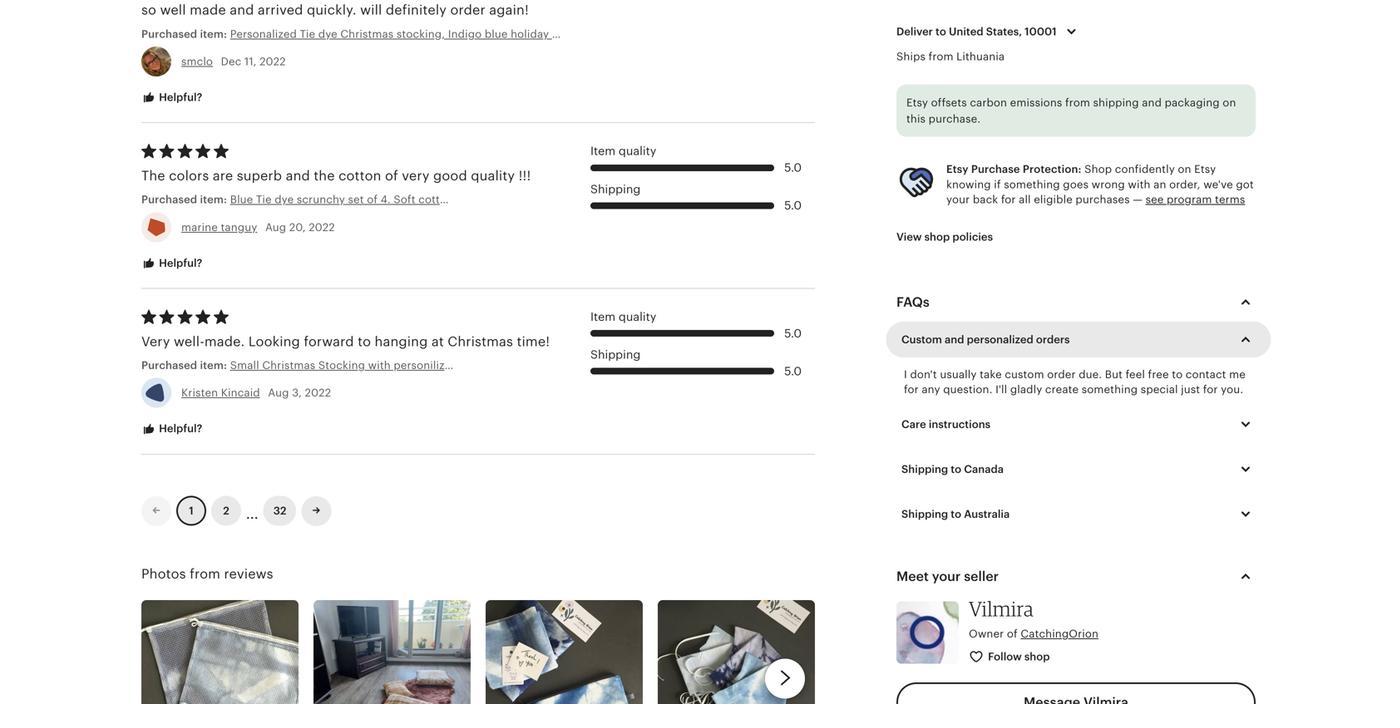 Task type: vqa. For each thing, say whether or not it's contained in the screenshot.
Kid's & Baby Clothing link
no



Task type: locate. For each thing, give the bounding box(es) containing it.
1 vertical spatial from
[[1065, 96, 1090, 109]]

5.0
[[784, 161, 802, 174], [784, 199, 802, 212], [784, 327, 802, 340], [784, 365, 802, 378]]

so well made and arrived quickly. will definitely order again!
[[141, 3, 529, 18]]

order up indigo
[[450, 3, 486, 18]]

made.
[[204, 334, 245, 349]]

purchase.
[[929, 113, 981, 125]]

1 vertical spatial quality
[[471, 168, 515, 183]]

meet
[[897, 569, 929, 584]]

for down i on the bottom
[[904, 383, 919, 396]]

0 horizontal spatial on
[[1178, 163, 1191, 176]]

1 vertical spatial purchased
[[141, 194, 197, 206]]

1 vertical spatial order
[[1047, 368, 1076, 381]]

1 vertical spatial helpful?
[[156, 257, 202, 269]]

kristen kincaid link
[[181, 387, 260, 399]]

got
[[1236, 178, 1254, 191]]

0 vertical spatial purchased
[[141, 28, 197, 40]]

from right photos
[[190, 567, 220, 582]]

for left all
[[1001, 193, 1016, 206]]

2022 right 11,
[[260, 55, 286, 68]]

carbon
[[970, 96, 1007, 109]]

item quality for very well-made. looking forward to hanging at christmas time!
[[590, 310, 656, 324]]

order inside the i don't usually take custom order due. but feel free to contact me for any question. i'll gladly create something special just for you.
[[1047, 368, 1076, 381]]

2 purchased from the top
[[141, 194, 197, 206]]

1 item quality from the top
[[590, 144, 656, 158]]

christmas left stocking
[[676, 28, 729, 40]]

1 vertical spatial item:
[[200, 194, 227, 206]]

1 horizontal spatial from
[[929, 51, 954, 63]]

1 horizontal spatial on
[[1223, 96, 1236, 109]]

0 horizontal spatial christmas
[[340, 28, 394, 40]]

shipping to australia
[[901, 508, 1010, 521]]

shop right view
[[924, 231, 950, 243]]

1 vertical spatial of
[[1007, 628, 1018, 641]]

deliver to united states, 10001
[[897, 25, 1057, 38]]

0 vertical spatial shop
[[924, 231, 950, 243]]

something down but
[[1082, 383, 1138, 396]]

smclo
[[181, 55, 213, 68]]

for down contact
[[1203, 383, 1218, 396]]

arrived
[[258, 3, 303, 18]]

this
[[906, 113, 926, 125]]

2 item: from the top
[[200, 194, 227, 206]]

0 vertical spatial helpful? button
[[129, 82, 215, 113]]

item:
[[200, 28, 227, 40], [200, 194, 227, 206], [200, 359, 227, 372]]

christmas right at
[[448, 334, 513, 349]]

shipping
[[590, 182, 641, 196], [590, 348, 641, 361], [901, 463, 948, 476], [901, 508, 948, 521]]

looking
[[248, 334, 300, 349]]

very
[[402, 168, 430, 183]]

!!!
[[519, 168, 531, 183]]

0 horizontal spatial something
[[1004, 178, 1060, 191]]

1 vertical spatial item
[[590, 310, 616, 324]]

meet your seller
[[897, 569, 999, 584]]

purchased item: down colors
[[141, 194, 230, 206]]

quality for very well-made. looking forward to hanging at christmas time!
[[619, 310, 656, 324]]

2 purchased item: from the top
[[141, 359, 230, 372]]

0 horizontal spatial of
[[385, 168, 398, 183]]

1 horizontal spatial christmas
[[448, 334, 513, 349]]

1 horizontal spatial something
[[1082, 383, 1138, 396]]

2 vertical spatial from
[[190, 567, 220, 582]]

2
[[223, 505, 229, 517]]

something up all
[[1004, 178, 1060, 191]]

3,
[[292, 387, 302, 399]]

0 vertical spatial 2022
[[260, 55, 286, 68]]

purchased down very
[[141, 359, 197, 372]]

1 item from the top
[[590, 144, 616, 158]]

christmas down will
[[340, 28, 394, 40]]

0 vertical spatial your
[[946, 193, 970, 206]]

dec
[[221, 55, 241, 68]]

1 vertical spatial something
[[1082, 383, 1138, 396]]

due.
[[1079, 368, 1102, 381]]

etsy inside etsy offsets carbon emissions from shipping and packaging on this purchase.
[[906, 96, 928, 109]]

order,
[[1169, 178, 1201, 191]]

2 vertical spatial purchased
[[141, 359, 197, 372]]

1 vertical spatial item quality
[[590, 310, 656, 324]]

shop for follow
[[1024, 651, 1050, 663]]

blue
[[485, 28, 508, 40]]

will
[[360, 3, 382, 18]]

if
[[994, 178, 1001, 191]]

christmas
[[340, 28, 394, 40], [676, 28, 729, 40], [448, 334, 513, 349]]

very well-made. looking forward to hanging at christmas time!
[[141, 334, 550, 349]]

1 purchased from the top
[[141, 28, 197, 40]]

definitely
[[386, 3, 447, 18]]

2 vertical spatial 2022
[[305, 387, 331, 399]]

you.
[[1221, 383, 1243, 396]]

from left the shipping
[[1065, 96, 1090, 109]]

2 helpful? button from the top
[[129, 248, 215, 279]]

3 item: from the top
[[200, 359, 227, 372]]

custom and personalized orders button
[[889, 322, 1268, 357]]

helpful? button down marine at the left of page
[[129, 248, 215, 279]]

helpful? down kristen
[[156, 423, 202, 435]]

0 vertical spatial on
[[1223, 96, 1236, 109]]

2 helpful? from the top
[[156, 257, 202, 269]]

helpful? down smclo
[[156, 91, 202, 104]]

quality
[[619, 144, 656, 158], [471, 168, 515, 183], [619, 310, 656, 324]]

to left australia
[[951, 508, 961, 521]]

and right the shipping
[[1142, 96, 1162, 109]]

to right free
[[1172, 368, 1183, 381]]

me
[[1229, 368, 1246, 381]]

and
[[230, 3, 254, 18], [1142, 96, 1162, 109], [286, 168, 310, 183], [945, 333, 964, 346]]

etsy offsets carbon emissions from shipping and packaging on this purchase.
[[906, 96, 1236, 125]]

3 helpful? button from the top
[[129, 414, 215, 445]]

of up follow shop button
[[1007, 628, 1018, 641]]

to left canada
[[951, 463, 961, 476]]

purchased item: down well-
[[141, 359, 230, 372]]

aug left 20,
[[265, 221, 286, 234]]

1 vertical spatial 2022
[[309, 221, 335, 234]]

on right the packaging on the top right of page
[[1223, 96, 1236, 109]]

vilmira
[[969, 597, 1034, 621]]

to for shipping to canada
[[951, 463, 961, 476]]

of inside vilmira owner of catchingorion
[[1007, 628, 1018, 641]]

1 vertical spatial helpful? button
[[129, 248, 215, 279]]

custom and personalized orders
[[901, 333, 1070, 346]]

view
[[897, 231, 922, 243]]

etsy up this
[[906, 96, 928, 109]]

of
[[385, 168, 398, 183], [1007, 628, 1018, 641]]

2 vertical spatial helpful? button
[[129, 414, 215, 445]]

0 vertical spatial quality
[[619, 144, 656, 158]]

helpful? button
[[129, 82, 215, 113], [129, 248, 215, 279], [129, 414, 215, 445]]

2 vertical spatial item:
[[200, 359, 227, 372]]

stocking,
[[397, 28, 445, 40]]

to left united
[[936, 25, 946, 38]]

monogram
[[616, 28, 673, 40]]

1 vertical spatial purchased item:
[[141, 359, 230, 372]]

meet your seller button
[[882, 557, 1271, 597]]

item: down are
[[200, 194, 227, 206]]

and right custom on the right top
[[945, 333, 964, 346]]

helpful? for colors
[[156, 257, 202, 269]]

aug for superb
[[265, 221, 286, 234]]

1 horizontal spatial etsy
[[946, 163, 969, 176]]

states,
[[986, 25, 1022, 38]]

0 horizontal spatial shop
[[924, 231, 950, 243]]

well-
[[174, 334, 204, 349]]

0 vertical spatial from
[[929, 51, 954, 63]]

purchased down well
[[141, 28, 197, 40]]

0 horizontal spatial from
[[190, 567, 220, 582]]

1 horizontal spatial of
[[1007, 628, 1018, 641]]

holiday
[[511, 28, 549, 40]]

item: down "made."
[[200, 359, 227, 372]]

0 vertical spatial order
[[450, 3, 486, 18]]

3 helpful? from the top
[[156, 423, 202, 435]]

protection:
[[1023, 163, 1082, 176]]

2 item from the top
[[590, 310, 616, 324]]

3 purchased from the top
[[141, 359, 197, 372]]

the
[[141, 168, 165, 183]]

0 vertical spatial of
[[385, 168, 398, 183]]

2 horizontal spatial from
[[1065, 96, 1090, 109]]

1 vertical spatial aug
[[268, 387, 289, 399]]

0 vertical spatial purchased item:
[[141, 194, 230, 206]]

follow shop button
[[956, 642, 1064, 673]]

from
[[929, 51, 954, 63], [1065, 96, 1090, 109], [190, 567, 220, 582]]

your down knowing
[[946, 193, 970, 206]]

from for reviews
[[190, 567, 220, 582]]

canada
[[964, 463, 1004, 476]]

purchased item: personalized tie dye christmas stocking, indigo blue holiday decoration, monogram christmas stocking
[[141, 28, 777, 40]]

so
[[141, 3, 156, 18]]

…
[[246, 499, 258, 523]]

aug left 3,
[[268, 387, 289, 399]]

0 vertical spatial item quality
[[590, 144, 656, 158]]

0 horizontal spatial etsy
[[906, 96, 928, 109]]

and left 'the'
[[286, 168, 310, 183]]

helpful? button down smclo
[[129, 82, 215, 113]]

reviews
[[224, 567, 273, 582]]

2022 right 3,
[[305, 387, 331, 399]]

order up create
[[1047, 368, 1076, 381]]

helpful? button down kristen
[[129, 414, 215, 445]]

etsy for etsy offsets carbon emissions from shipping and packaging on this purchase.
[[906, 96, 928, 109]]

personalized tie dye christmas stocking, indigo blue holiday decoration, monogram christmas stocking link
[[230, 27, 777, 42]]

helpful? button for well-
[[129, 414, 215, 445]]

quality for the colors are superb and the cotton of very good quality !!!
[[619, 144, 656, 158]]

from right ships at top right
[[929, 51, 954, 63]]

1 horizontal spatial shop
[[1024, 651, 1050, 663]]

0 vertical spatial item
[[590, 144, 616, 158]]

dye
[[318, 28, 338, 40]]

0 vertical spatial something
[[1004, 178, 1060, 191]]

shipping to canada button
[[889, 452, 1268, 487]]

etsy up we've
[[1194, 163, 1216, 176]]

something inside the i don't usually take custom order due. but feel free to contact me for any question. i'll gladly create something special just for you.
[[1082, 383, 1138, 396]]

2 item quality from the top
[[590, 310, 656, 324]]

1 link
[[176, 496, 206, 526]]

2 5.0 from the top
[[784, 199, 802, 212]]

helpful? for well-
[[156, 423, 202, 435]]

2 horizontal spatial etsy
[[1194, 163, 1216, 176]]

your
[[946, 193, 970, 206], [932, 569, 961, 584]]

2 vertical spatial helpful?
[[156, 423, 202, 435]]

shop
[[1085, 163, 1112, 176]]

shop down catchingorion link
[[1024, 651, 1050, 663]]

helpful?
[[156, 91, 202, 104], [156, 257, 202, 269], [156, 423, 202, 435]]

kristen
[[181, 387, 218, 399]]

1 purchased item: from the top
[[141, 194, 230, 206]]

smclo link
[[181, 55, 213, 68]]

etsy inside shop confidently on etsy knowing if something goes wrong with an order, we've got your back for all eligible purchases —
[[1194, 163, 1216, 176]]

1 vertical spatial your
[[932, 569, 961, 584]]

0 vertical spatial aug
[[265, 221, 286, 234]]

to inside the i don't usually take custom order due. but feel free to contact me for any question. i'll gladly create something special just for you.
[[1172, 368, 1183, 381]]

something inside shop confidently on etsy knowing if something goes wrong with an order, we've got your back for all eligible purchases —
[[1004, 178, 1060, 191]]

smclo dec 11, 2022
[[181, 55, 286, 68]]

program
[[1167, 193, 1212, 206]]

purchased item: for colors
[[141, 194, 230, 206]]

purchased down the
[[141, 194, 197, 206]]

see program terms
[[1146, 193, 1245, 206]]

1 vertical spatial shop
[[1024, 651, 1050, 663]]

on up the order, at right
[[1178, 163, 1191, 176]]

0 vertical spatial item:
[[200, 28, 227, 40]]

item: down made
[[200, 28, 227, 40]]

purchase
[[971, 163, 1020, 176]]

2 vertical spatial quality
[[619, 310, 656, 324]]

lithuania
[[957, 51, 1005, 63]]

shipping inside shipping to australia dropdown button
[[901, 508, 948, 521]]

forward
[[304, 334, 354, 349]]

your inside shop confidently on etsy knowing if something goes wrong with an order, we've got your back for all eligible purchases —
[[946, 193, 970, 206]]

purchased
[[141, 28, 197, 40], [141, 194, 197, 206], [141, 359, 197, 372]]

etsy up knowing
[[946, 163, 969, 176]]

1 horizontal spatial order
[[1047, 368, 1076, 381]]

2022 right 20,
[[309, 221, 335, 234]]

of left very
[[385, 168, 398, 183]]

1 horizontal spatial for
[[1001, 193, 1016, 206]]

your right "meet"
[[932, 569, 961, 584]]

confidently
[[1115, 163, 1175, 176]]

helpful? down marine at the left of page
[[156, 257, 202, 269]]

1 vertical spatial on
[[1178, 163, 1191, 176]]

item: for made.
[[200, 359, 227, 372]]

1 helpful? button from the top
[[129, 82, 215, 113]]

0 vertical spatial helpful?
[[156, 91, 202, 104]]



Task type: describe. For each thing, give the bounding box(es) containing it.
3 5.0 from the top
[[784, 327, 802, 340]]

1 helpful? from the top
[[156, 91, 202, 104]]

1 5.0 from the top
[[784, 161, 802, 174]]

wrong
[[1092, 178, 1125, 191]]

with
[[1128, 178, 1151, 191]]

tanguy
[[221, 221, 257, 234]]

shop confidently on etsy knowing if something goes wrong with an order, we've got your back for all eligible purchases —
[[946, 163, 1254, 206]]

instructions
[[929, 418, 991, 431]]

back
[[973, 193, 998, 206]]

at
[[432, 334, 444, 349]]

shipping to australia button
[[889, 497, 1268, 532]]

and inside etsy offsets carbon emissions from shipping and packaging on this purchase.
[[1142, 96, 1162, 109]]

quickly.
[[307, 3, 357, 18]]

shipping inside dropdown button
[[901, 463, 948, 476]]

aug for looking
[[268, 387, 289, 399]]

contact
[[1186, 368, 1226, 381]]

create
[[1045, 383, 1079, 396]]

to for shipping to australia
[[951, 508, 961, 521]]

take
[[980, 368, 1002, 381]]

2022 for forward
[[305, 387, 331, 399]]

any
[[922, 383, 940, 396]]

the colors are superb and the cotton of very good quality !!!
[[141, 168, 531, 183]]

time!
[[517, 334, 550, 349]]

and up the personalized
[[230, 3, 254, 18]]

purchased item: for well-
[[141, 359, 230, 372]]

emissions
[[1010, 96, 1062, 109]]

united
[[949, 25, 984, 38]]

marine tanguy aug 20, 2022
[[181, 221, 335, 234]]

orders
[[1036, 333, 1070, 346]]

item for the colors are superb and the cotton of very good quality !!!
[[590, 144, 616, 158]]

kincaid
[[221, 387, 260, 399]]

packaging
[[1165, 96, 1220, 109]]

to for deliver to united states, 10001
[[936, 25, 946, 38]]

11,
[[244, 55, 257, 68]]

terms
[[1215, 193, 1245, 206]]

20,
[[289, 221, 306, 234]]

from for lithuania
[[929, 51, 954, 63]]

vilmira image
[[897, 602, 959, 664]]

cotton
[[339, 168, 381, 183]]

marine
[[181, 221, 218, 234]]

for inside shop confidently on etsy knowing if something goes wrong with an order, we've got your back for all eligible purchases —
[[1001, 193, 1016, 206]]

seller
[[964, 569, 999, 584]]

0 horizontal spatial order
[[450, 3, 486, 18]]

item for very well-made. looking forward to hanging at christmas time!
[[590, 310, 616, 324]]

and inside dropdown button
[[945, 333, 964, 346]]

offsets
[[931, 96, 967, 109]]

personalized
[[230, 28, 297, 40]]

stocking
[[732, 28, 777, 40]]

view shop policies button
[[884, 222, 1005, 252]]

purchased for very
[[141, 359, 197, 372]]

32
[[273, 505, 286, 517]]

from inside etsy offsets carbon emissions from shipping and packaging on this purchase.
[[1065, 96, 1090, 109]]

see
[[1146, 193, 1164, 206]]

all
[[1019, 193, 1031, 206]]

0 horizontal spatial for
[[904, 383, 919, 396]]

etsy purchase protection:
[[946, 163, 1082, 176]]

2 link
[[211, 496, 241, 526]]

made
[[190, 3, 226, 18]]

hanging
[[375, 334, 428, 349]]

shipping
[[1093, 96, 1139, 109]]

the
[[314, 168, 335, 183]]

policies
[[953, 231, 993, 243]]

vilmira owner of catchingorion
[[969, 597, 1099, 641]]

2 horizontal spatial for
[[1203, 383, 1218, 396]]

purchases
[[1076, 193, 1130, 206]]

kristen kincaid aug 3, 2022
[[181, 387, 331, 399]]

2 horizontal spatial christmas
[[676, 28, 729, 40]]

goes
[[1063, 178, 1089, 191]]

—
[[1133, 193, 1143, 206]]

good
[[433, 168, 467, 183]]

marine tanguy link
[[181, 221, 257, 234]]

1 item: from the top
[[200, 28, 227, 40]]

4 5.0 from the top
[[784, 365, 802, 378]]

on inside etsy offsets carbon emissions from shipping and packaging on this purchase.
[[1223, 96, 1236, 109]]

catchingorion link
[[1021, 628, 1099, 641]]

see program terms link
[[1146, 193, 1245, 206]]

knowing
[[946, 178, 991, 191]]

on inside shop confidently on etsy knowing if something goes wrong with an order, we've got your back for all eligible purchases —
[[1178, 163, 1191, 176]]

item quality for the colors are superb and the cotton of very good quality !!!
[[590, 144, 656, 158]]

deliver to united states, 10001 button
[[884, 14, 1094, 49]]

indigo
[[448, 28, 482, 40]]

etsy for etsy purchase protection:
[[946, 163, 969, 176]]

question.
[[943, 383, 993, 396]]

australia
[[964, 508, 1010, 521]]

purchased for the
[[141, 194, 197, 206]]

photos
[[141, 567, 186, 582]]

feel
[[1126, 368, 1145, 381]]

follow
[[988, 651, 1022, 663]]

just
[[1181, 383, 1200, 396]]

an
[[1154, 178, 1166, 191]]

very
[[141, 334, 170, 349]]

well
[[160, 3, 186, 18]]

superb
[[237, 168, 282, 183]]

to right forward
[[358, 334, 371, 349]]

faqs
[[897, 295, 930, 310]]

i
[[904, 368, 907, 381]]

custom
[[1005, 368, 1044, 381]]

view shop policies
[[897, 231, 993, 243]]

item: for are
[[200, 194, 227, 206]]

i don't usually take custom order due. but feel free to contact me for any question. i'll gladly create something special just for you.
[[904, 368, 1246, 396]]

deliver
[[897, 25, 933, 38]]

helpful? button for colors
[[129, 248, 215, 279]]

special
[[1141, 383, 1178, 396]]

tie
[[300, 28, 315, 40]]

follow shop
[[988, 651, 1050, 663]]

care
[[901, 418, 926, 431]]

care instructions
[[901, 418, 991, 431]]

2022 for and
[[309, 221, 335, 234]]

usually
[[940, 368, 977, 381]]

we've
[[1204, 178, 1233, 191]]

shop for view
[[924, 231, 950, 243]]

eligible
[[1034, 193, 1073, 206]]

care instructions button
[[889, 407, 1268, 442]]

your inside dropdown button
[[932, 569, 961, 584]]



